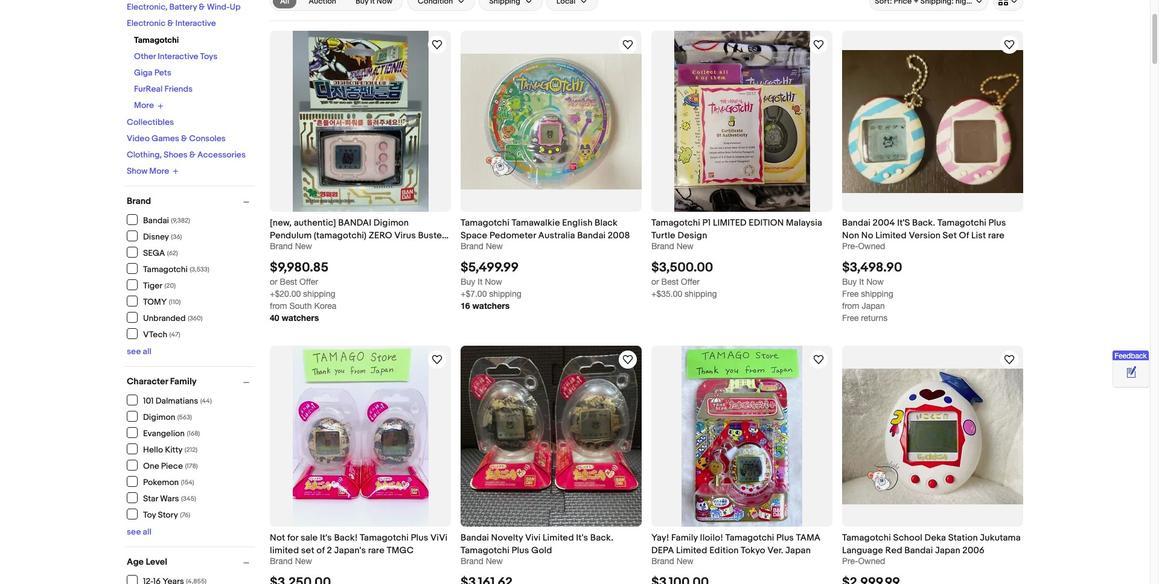 Task type: locate. For each thing, give the bounding box(es) containing it.
rare inside not for sale it's back! tamagotchi plus vivi limited set of 2 japan's rare tmgc brand new
[[368, 546, 385, 557]]

0 vertical spatial pre-
[[843, 242, 859, 251]]

[new, authentic] bandai digimon pendulum (tamagotchi) zero virus busters 2001 link
[[270, 217, 451, 254]]

one piece (178)
[[143, 461, 198, 472]]

best up +$35.00
[[662, 277, 679, 287]]

tamagotchi tamawalkie english black space pedometer australia bandai 2008 link
[[461, 217, 642, 242]]

now down $3,498.90
[[867, 277, 884, 287]]

new inside the tamagotchi tamawalkie english black space pedometer australia bandai 2008 brand new
[[486, 242, 503, 251]]

tamagotchi up tokyo
[[726, 533, 775, 544]]

pre- left red
[[843, 557, 859, 567]]

digimon up zero
[[374, 217, 409, 229]]

hello
[[143, 445, 163, 455]]

or up +$20.00
[[270, 277, 278, 287]]

0 vertical spatial watchers
[[473, 301, 510, 311]]

0 horizontal spatial or
[[270, 277, 278, 287]]

vtech (47)
[[143, 330, 180, 340]]

0 vertical spatial more
[[134, 100, 154, 111]]

1 now from the left
[[485, 277, 503, 287]]

it's right "vivi"
[[577, 533, 589, 544]]

back. inside bandai novelty vivi limited it's back. tamagotchi plus gold brand new
[[591, 533, 614, 544]]

shipping down $3,500.00
[[685, 289, 717, 299]]

kitty
[[165, 445, 183, 455]]

buy for $3,498.90
[[843, 277, 858, 287]]

it's inside bandai novelty vivi limited it's back. tamagotchi plus gold brand new
[[577, 533, 589, 544]]

depa
[[652, 546, 675, 557]]

see up age
[[127, 527, 141, 538]]

0 vertical spatial interactive
[[176, 18, 216, 28]]

furreal
[[134, 84, 163, 94]]

1 horizontal spatial family
[[672, 533, 698, 544]]

1 see all from the top
[[127, 347, 152, 357]]

1 vertical spatial watchers
[[282, 313, 319, 323]]

owned left red
[[859, 557, 886, 567]]

it's inside not for sale it's back! tamagotchi plus vivi limited set of 2 japan's rare tmgc brand new
[[320, 533, 332, 544]]

bandai left novelty
[[461, 533, 489, 544]]

1 horizontal spatial it's
[[577, 533, 589, 544]]

tamagotchi
[[134, 35, 179, 45], [461, 217, 510, 229], [652, 217, 701, 229], [938, 217, 987, 229], [143, 264, 188, 275], [360, 533, 409, 544], [726, 533, 775, 544], [843, 533, 892, 544], [461, 546, 510, 557]]

new up $3,500.00
[[677, 242, 694, 251]]

limited up gold
[[543, 533, 574, 544]]

2 or from the left
[[652, 277, 660, 287]]

bandai inside tamagotchi school deka station jukutama language red bandai japan 2006 pre-owned
[[905, 546, 934, 557]]

family for yay!
[[672, 533, 698, 544]]

free left returns
[[843, 314, 859, 323]]

see all down vtech
[[127, 347, 152, 357]]

3 shipping from the left
[[685, 289, 717, 299]]

rare inside bandai 2004 it's back. tamagotchi plus non no limited version set of list rare pre-owned
[[989, 230, 1005, 242]]

piece
[[161, 461, 183, 472]]

novelty
[[492, 533, 523, 544]]

2 now from the left
[[867, 277, 884, 287]]

2 buy from the left
[[843, 277, 858, 287]]

1 horizontal spatial now
[[867, 277, 884, 287]]

tamagotchi up (20)
[[143, 264, 188, 275]]

watchers down south
[[282, 313, 319, 323]]

see all button down 'toy'
[[127, 527, 152, 538]]

all
[[143, 347, 152, 357], [143, 527, 152, 538]]

shipping inside $5,499.99 buy it now +$7.00 shipping 16 watchers
[[490, 289, 522, 299]]

1 horizontal spatial or
[[652, 277, 660, 287]]

from up 40
[[270, 302, 287, 311]]

design
[[678, 230, 708, 242]]

2 vertical spatial limited
[[677, 546, 708, 557]]

gold
[[532, 546, 553, 557]]

accessories
[[198, 150, 246, 160]]

tamagotchi inside not for sale it's back! tamagotchi plus vivi limited set of 2 japan's rare tmgc brand new
[[360, 533, 409, 544]]

buy inside $5,499.99 buy it now +$7.00 shipping 16 watchers
[[461, 277, 476, 287]]

offer down $9,980.85
[[300, 277, 318, 287]]

bandai up disney
[[143, 215, 169, 226]]

see up character at the bottom of the page
[[127, 347, 141, 357]]

or for $9,980.85
[[270, 277, 278, 287]]

rare right list
[[989, 230, 1005, 242]]

1 vertical spatial free
[[843, 314, 859, 323]]

bandai down the school
[[905, 546, 934, 557]]

1 pre- from the top
[[843, 242, 859, 251]]

tamagotchi up space
[[461, 217, 510, 229]]

2 shipping from the left
[[490, 289, 522, 299]]

star
[[143, 494, 158, 504]]

2 best from the left
[[662, 277, 679, 287]]

evangelion
[[143, 429, 185, 439]]

brand inside bandai novelty vivi limited it's back. tamagotchi plus gold brand new
[[461, 557, 484, 567]]

shipping up korea
[[303, 289, 336, 299]]

japan inside $3,498.90 buy it now free shipping from japan free returns
[[862, 302, 886, 311]]

new inside not for sale it's back! tamagotchi plus vivi limited set of 2 japan's rare tmgc brand new
[[295, 557, 312, 567]]

p1
[[703, 217, 711, 229]]

interactive down "electronic, battery & wind-up" link
[[176, 18, 216, 28]]

0 horizontal spatial rare
[[368, 546, 385, 557]]

age level
[[127, 557, 167, 568]]

All selected text field
[[280, 0, 290, 7]]

1 horizontal spatial digimon
[[374, 217, 409, 229]]

buy
[[461, 277, 476, 287], [843, 277, 858, 287]]

1 horizontal spatial japan
[[862, 302, 886, 311]]

tamawalkie
[[512, 217, 560, 229]]

black
[[595, 217, 618, 229]]

now inside $5,499.99 buy it now +$7.00 shipping 16 watchers
[[485, 277, 503, 287]]

vtech
[[143, 330, 167, 340]]

bandai inside bandai 2004 it's back. tamagotchi plus non no limited version set of list rare pre-owned
[[843, 217, 871, 229]]

1 see from the top
[[127, 347, 141, 357]]

ver.
[[768, 546, 784, 557]]

tamagotchi inside bandai novelty vivi limited it's back. tamagotchi plus gold brand new
[[461, 546, 510, 557]]

new down novelty
[[486, 557, 503, 567]]

(44)
[[200, 397, 212, 405]]

see for brand
[[127, 347, 141, 357]]

1 owned from the top
[[859, 242, 886, 251]]

see all for character family
[[127, 527, 152, 538]]

0 horizontal spatial best
[[280, 277, 297, 287]]

rare left tmgc at left
[[368, 546, 385, 557]]

1 horizontal spatial it
[[860, 277, 865, 287]]

tamagotchi school deka station jukutama language red bandai japan 2006 image
[[843, 369, 1024, 505]]

1 vertical spatial see
[[127, 527, 141, 538]]

shipping down $5,499.99
[[490, 289, 522, 299]]

1 vertical spatial back.
[[591, 533, 614, 544]]

(212)
[[185, 446, 198, 454]]

1 horizontal spatial buy
[[843, 277, 858, 287]]

it up +$7.00
[[478, 277, 483, 287]]

video games & consoles link
[[127, 133, 226, 143]]

pokemon
[[143, 478, 179, 488]]

1 horizontal spatial watchers
[[473, 301, 510, 311]]

0 vertical spatial family
[[170, 376, 197, 388]]

furreal friends link
[[134, 84, 193, 94]]

bandai
[[143, 215, 169, 226], [843, 217, 871, 229], [578, 230, 606, 242], [461, 533, 489, 544], [905, 546, 934, 557]]

watchers inside $5,499.99 buy it now +$7.00 shipping 16 watchers
[[473, 301, 510, 311]]

buy up +$7.00
[[461, 277, 476, 287]]

best inside $9,980.85 or best offer +$20.00 shipping from south korea 40 watchers
[[280, 277, 297, 287]]

family for character
[[170, 376, 197, 388]]

bandai down the english
[[578, 230, 606, 242]]

tamagotchi up tmgc at left
[[360, 533, 409, 544]]

unbranded (360)
[[143, 313, 203, 324]]

tamagotchi up turtle
[[652, 217, 701, 229]]

yay! family iloilo! tamagotchi plus tama depa limited edition tokyo ver. japan heading
[[652, 533, 821, 557]]

or inside $3,500.00 or best offer +$35.00 shipping
[[652, 277, 660, 287]]

games
[[152, 133, 179, 143]]

shipping for $5,499.99
[[490, 289, 522, 299]]

busters
[[418, 230, 450, 242]]

1 horizontal spatial back.
[[913, 217, 936, 229]]

1 horizontal spatial best
[[662, 277, 679, 287]]

[new, authentic] bandai digimon pendulum (tamagotchi) zero virus busters 2001
[[270, 217, 450, 254]]

1 vertical spatial family
[[672, 533, 698, 544]]

listing options selector. gallery view selected. image
[[999, 0, 1019, 6]]

it
[[478, 277, 483, 287], [860, 277, 865, 287]]

2 see all button from the top
[[127, 527, 152, 538]]

new inside tamagotchi p1 limited edition malaysia turtle design brand new
[[677, 242, 694, 251]]

& up clothing, shoes & accessories "link"
[[181, 133, 187, 143]]

from inside $3,498.90 buy it now free shipping from japan free returns
[[843, 302, 860, 311]]

version
[[910, 230, 941, 242]]

from down $3,498.90
[[843, 302, 860, 311]]

authentic]
[[294, 217, 336, 229]]

family up 101 dalmatians (44)
[[170, 376, 197, 388]]

electronic,
[[127, 2, 168, 12]]

more inside more button
[[134, 100, 154, 111]]

it's up the 2
[[320, 533, 332, 544]]

now inside $3,498.90 buy it now free shipping from japan free returns
[[867, 277, 884, 287]]

2 from from the left
[[843, 302, 860, 311]]

shipping up returns
[[862, 289, 894, 299]]

tama
[[797, 533, 821, 544]]

0 vertical spatial back.
[[913, 217, 936, 229]]

0 vertical spatial see all button
[[127, 347, 152, 357]]

brand inside tamagotchi p1 limited edition malaysia turtle design brand new
[[652, 242, 675, 251]]

new up $5,499.99
[[486, 242, 503, 251]]

japan down deka
[[936, 546, 961, 557]]

buy down $3,498.90
[[843, 277, 858, 287]]

disney
[[143, 232, 169, 242]]

1 from from the left
[[270, 302, 287, 311]]

0 horizontal spatial family
[[170, 376, 197, 388]]

or
[[270, 277, 278, 287], [652, 277, 660, 287]]

japan down tama
[[786, 546, 811, 557]]

shipping
[[303, 289, 336, 299], [490, 289, 522, 299], [685, 289, 717, 299], [862, 289, 894, 299]]

it inside $5,499.99 buy it now +$7.00 shipping 16 watchers
[[478, 277, 483, 287]]

0 vertical spatial limited
[[876, 230, 907, 242]]

1 it's from the left
[[320, 533, 332, 544]]

see all button for character family
[[127, 527, 152, 538]]

tamagotchi school deka station jukutama language red bandai japan 2006 heading
[[843, 533, 1021, 557]]

shipping inside $3,500.00 or best offer +$35.00 shipping
[[685, 289, 717, 299]]

0 vertical spatial see
[[127, 347, 141, 357]]

1 vertical spatial limited
[[543, 533, 574, 544]]

0 horizontal spatial back.
[[591, 533, 614, 544]]

offer inside $3,500.00 or best offer +$35.00 shipping
[[681, 277, 700, 287]]

0 horizontal spatial it
[[478, 277, 483, 287]]

station
[[949, 533, 979, 544]]

1 vertical spatial owned
[[859, 557, 886, 567]]

1 see all button from the top
[[127, 347, 152, 357]]

more right show
[[149, 166, 169, 176]]

1 offer from the left
[[300, 277, 318, 287]]

0 horizontal spatial from
[[270, 302, 287, 311]]

new right the "depa"
[[677, 557, 694, 567]]

0 vertical spatial see all
[[127, 347, 152, 357]]

1 best from the left
[[280, 277, 297, 287]]

offer for $3,500.00
[[681, 277, 700, 287]]

shipping for $3,500.00
[[685, 289, 717, 299]]

see all button for brand
[[127, 347, 152, 357]]

offer inside $9,980.85 or best offer +$20.00 shipping from south korea 40 watchers
[[300, 277, 318, 287]]

limited down '2004'
[[876, 230, 907, 242]]

1 vertical spatial all
[[143, 527, 152, 538]]

bandai 2004 it's back. tamagotchi plus non no limited version set of list rare heading
[[843, 217, 1007, 242]]

(345)
[[181, 495, 196, 503]]

2006
[[963, 546, 985, 557]]

interactive up 'pets'
[[158, 51, 198, 62]]

see all button
[[127, 347, 152, 357], [127, 527, 152, 538]]

owned inside tamagotchi school deka station jukutama language red bandai japan 2006 pre-owned
[[859, 557, 886, 567]]

2 pre- from the top
[[843, 557, 859, 567]]

see all down 'toy'
[[127, 527, 152, 538]]

limited
[[876, 230, 907, 242], [543, 533, 574, 544], [677, 546, 708, 557]]

tamagotchi down novelty
[[461, 546, 510, 557]]

1 horizontal spatial from
[[843, 302, 860, 311]]

0 vertical spatial free
[[843, 289, 859, 299]]

tamagotchi down electronic
[[134, 35, 179, 45]]

pets
[[154, 68, 171, 78]]

2 see all from the top
[[127, 527, 152, 538]]

now down $5,499.99
[[485, 277, 503, 287]]

tamagotchi p1 limited edition malaysia turtle design brand new
[[652, 217, 823, 251]]

buy inside $3,498.90 buy it now free shipping from japan free returns
[[843, 277, 858, 287]]

yay! family iloilo! tamagotchi plus tama depa limited edition tokyo ver. japan link
[[652, 532, 833, 557]]

it inside $3,498.90 buy it now free shipping from japan free returns
[[860, 277, 865, 287]]

0 horizontal spatial offer
[[300, 277, 318, 287]]

shipping inside $9,980.85 or best offer +$20.00 shipping from south korea 40 watchers
[[303, 289, 336, 299]]

tomy (110)
[[143, 297, 181, 307]]

space
[[461, 230, 488, 242]]

show more
[[127, 166, 169, 176]]

0 vertical spatial owned
[[859, 242, 886, 251]]

[new, authentic] bandai digimon pendulum (tamagotchi) zero virus busters 2001 heading
[[270, 217, 450, 254]]

offer down $3,500.00
[[681, 277, 700, 287]]

vivi
[[431, 533, 448, 544]]

offer for $9,980.85
[[300, 277, 318, 287]]

0 horizontal spatial limited
[[543, 533, 574, 544]]

see all
[[127, 347, 152, 357], [127, 527, 152, 538]]

family right the yay!
[[672, 533, 698, 544]]

1 vertical spatial interactive
[[158, 51, 198, 62]]

buy for $5,499.99
[[461, 277, 476, 287]]

$3,500.00
[[652, 260, 714, 276]]

limited down the iloilo!
[[677, 546, 708, 557]]

digimon up evangelion on the left
[[143, 412, 175, 423]]

&
[[199, 2, 205, 12], [168, 18, 174, 28], [181, 133, 187, 143], [190, 150, 196, 160]]

plus inside bandai 2004 it's back. tamagotchi plus non no limited version set of list rare pre-owned
[[989, 217, 1007, 229]]

2004
[[873, 217, 896, 229]]

$3,498.90
[[843, 260, 903, 276]]

electronic, battery & wind-up
[[127, 2, 241, 12]]

bandai inside bandai novelty vivi limited it's back. tamagotchi plus gold brand new
[[461, 533, 489, 544]]

pokemon (154)
[[143, 478, 194, 488]]

2 it's from the left
[[577, 533, 589, 544]]

japan up returns
[[862, 302, 886, 311]]

0 horizontal spatial japan
[[786, 546, 811, 557]]

japan
[[862, 302, 886, 311], [786, 546, 811, 557], [936, 546, 961, 557]]

best inside $3,500.00 or best offer +$35.00 shipping
[[662, 277, 679, 287]]

0 horizontal spatial digimon
[[143, 412, 175, 423]]

0 vertical spatial rare
[[989, 230, 1005, 242]]

watchers inside $9,980.85 or best offer +$20.00 shipping from south korea 40 watchers
[[282, 313, 319, 323]]

shipping inside $3,498.90 buy it now free shipping from japan free returns
[[862, 289, 894, 299]]

1 buy from the left
[[461, 277, 476, 287]]

all down 'toy'
[[143, 527, 152, 538]]

2 all from the top
[[143, 527, 152, 538]]

1 or from the left
[[270, 277, 278, 287]]

all down vtech
[[143, 347, 152, 357]]

list
[[972, 230, 987, 242]]

watchers down +$7.00
[[473, 301, 510, 311]]

best up +$20.00
[[280, 277, 297, 287]]

back.
[[913, 217, 936, 229], [591, 533, 614, 544]]

offer
[[300, 277, 318, 287], [681, 277, 700, 287]]

2 free from the top
[[843, 314, 859, 323]]

tamagotchi tamawalkie english black space pedometer australia bandai 2008 heading
[[461, 217, 630, 242]]

pre- left the no
[[843, 242, 859, 251]]

1 vertical spatial see all button
[[127, 527, 152, 538]]

now for $5,499.99
[[485, 277, 503, 287]]

interactive for other
[[158, 51, 198, 62]]

1 horizontal spatial limited
[[677, 546, 708, 557]]

1 vertical spatial see all
[[127, 527, 152, 538]]

1 it from the left
[[478, 277, 483, 287]]

it down $3,498.90
[[860, 277, 865, 287]]

tamagotchi up of
[[938, 217, 987, 229]]

see all button down vtech
[[127, 347, 152, 357]]

0 vertical spatial all
[[143, 347, 152, 357]]

101 dalmatians (44)
[[143, 396, 212, 406]]

tamagotchi up language
[[843, 533, 892, 544]]

family inside yay! family iloilo! tamagotchi plus tama depa limited edition tokyo ver. japan brand new
[[672, 533, 698, 544]]

new
[[295, 242, 312, 251], [486, 242, 503, 251], [677, 242, 694, 251], [295, 557, 312, 567], [486, 557, 503, 567], [677, 557, 694, 567]]

more down the furreal
[[134, 100, 154, 111]]

set
[[301, 546, 315, 557]]

$9,980.85 or best offer +$20.00 shipping from south korea 40 watchers
[[270, 260, 337, 323]]

4 shipping from the left
[[862, 289, 894, 299]]

1 shipping from the left
[[303, 289, 336, 299]]

2 horizontal spatial japan
[[936, 546, 961, 557]]

one
[[143, 461, 159, 472]]

new left "of" on the left of page
[[295, 557, 312, 567]]

limited
[[714, 217, 747, 229]]

tamagotchi inside the tamagotchi tamawalkie english black space pedometer australia bandai 2008 brand new
[[461, 217, 510, 229]]

brand new
[[270, 242, 312, 251]]

1 horizontal spatial rare
[[989, 230, 1005, 242]]

1 vertical spatial pre-
[[843, 557, 859, 567]]

owned up $3,498.90
[[859, 242, 886, 251]]

0 horizontal spatial now
[[485, 277, 503, 287]]

free
[[843, 289, 859, 299], [843, 314, 859, 323]]

2 horizontal spatial limited
[[876, 230, 907, 242]]

from inside $9,980.85 or best offer +$20.00 shipping from south korea 40 watchers
[[270, 302, 287, 311]]

1 all from the top
[[143, 347, 152, 357]]

or up +$35.00
[[652, 277, 660, 287]]

collectibles
[[127, 117, 174, 127]]

0 vertical spatial digimon
[[374, 217, 409, 229]]

0 horizontal spatial watchers
[[282, 313, 319, 323]]

2 owned from the top
[[859, 557, 886, 567]]

0 horizontal spatial it's
[[320, 533, 332, 544]]

2 it from the left
[[860, 277, 865, 287]]

back. left the yay!
[[591, 533, 614, 544]]

1 horizontal spatial offer
[[681, 277, 700, 287]]

not for sale it's back! tamagotchi plus vivi limited set of 2 japan's rare tmgc heading
[[270, 533, 448, 557]]

or inside $9,980.85 or best offer +$20.00 shipping from south korea 40 watchers
[[270, 277, 278, 287]]

tamagotchi inside bandai 2004 it's back. tamagotchi plus non no limited version set of list rare pre-owned
[[938, 217, 987, 229]]

bandai 2004 it's back. tamagotchi plus non no limited version set of list rare image
[[843, 50, 1024, 193]]

free down $3,498.90
[[843, 289, 859, 299]]

(110)
[[169, 298, 181, 306]]

0 horizontal spatial buy
[[461, 277, 476, 287]]

friends
[[165, 84, 193, 94]]

$3,498.90 buy it now free shipping from japan free returns
[[843, 260, 903, 323]]

1 vertical spatial rare
[[368, 546, 385, 557]]

2 see from the top
[[127, 527, 141, 538]]

watch tamagotchi school deka station jukutama language red bandai japan 2006 image
[[1003, 353, 1017, 367]]

1 vertical spatial more
[[149, 166, 169, 176]]

back. up version at the right top of page
[[913, 217, 936, 229]]

(tamagotchi)
[[314, 230, 367, 242]]

interactive inside tamagotchi other interactive toys giga pets furreal friends
[[158, 51, 198, 62]]

2 offer from the left
[[681, 277, 700, 287]]

bandai up non
[[843, 217, 871, 229]]

more button
[[134, 100, 164, 111]]

japan inside yay! family iloilo! tamagotchi plus tama depa limited edition tokyo ver. japan brand new
[[786, 546, 811, 557]]

bandai novelty vivi limited it's back. tamagotchi plus gold link
[[461, 532, 642, 557]]

interactive for &
[[176, 18, 216, 28]]



Task type: describe. For each thing, give the bounding box(es) containing it.
giga
[[134, 68, 153, 78]]

bandai for novelty
[[461, 533, 489, 544]]

tokyo
[[741, 546, 766, 557]]

see for character family
[[127, 527, 141, 538]]

[new, authentic] bandai digimon pendulum (tamagotchi) zero virus busters 2001 image
[[293, 31, 429, 212]]

best for $9,980.85
[[280, 277, 297, 287]]

feedback
[[1116, 352, 1148, 361]]

shipping for $3,498.90
[[862, 289, 894, 299]]

digimon (563)
[[143, 412, 192, 423]]

consoles
[[189, 133, 226, 143]]

more inside show more button
[[149, 166, 169, 176]]

$3,500.00 or best offer +$35.00 shipping
[[652, 260, 717, 299]]

all for character family
[[143, 527, 152, 538]]

1 free from the top
[[843, 289, 859, 299]]

disney (36)
[[143, 232, 182, 242]]

it's
[[898, 217, 911, 229]]

bandai (9,382)
[[143, 215, 190, 226]]

rare for list
[[989, 230, 1005, 242]]

plus inside bandai novelty vivi limited it's back. tamagotchi plus gold brand new
[[512, 546, 530, 557]]

malaysia
[[787, 217, 823, 229]]

character family button
[[127, 376, 255, 388]]

jukutama
[[981, 533, 1021, 544]]

& right shoes
[[190, 150, 196, 160]]

tamagotchi inside yay! family iloilo! tamagotchi plus tama depa limited edition tokyo ver. japan brand new
[[726, 533, 775, 544]]

1 vertical spatial digimon
[[143, 412, 175, 423]]

from for $9,980.85
[[270, 302, 287, 311]]

of
[[960, 230, 970, 242]]

now for $3,498.90
[[867, 277, 884, 287]]

language
[[843, 546, 884, 557]]

back!
[[334, 533, 358, 544]]

of
[[317, 546, 325, 557]]

new inside yay! family iloilo! tamagotchi plus tama depa limited edition tokyo ver. japan brand new
[[677, 557, 694, 567]]

battery
[[170, 2, 197, 12]]

pre- inside bandai 2004 it's back. tamagotchi plus non no limited version set of list rare pre-owned
[[843, 242, 859, 251]]

(563)
[[177, 414, 192, 421]]

bandai 2004 it's back. tamagotchi plus non no limited version set of list rare link
[[843, 217, 1024, 242]]

tamagotchi inside tamagotchi school deka station jukutama language red bandai japan 2006 pre-owned
[[843, 533, 892, 544]]

tamagotchi tamawalkie english black space pedometer australia bandai 2008 image
[[461, 53, 642, 189]]

bandai inside the tamagotchi tamawalkie english black space pedometer australia bandai 2008 brand new
[[578, 230, 606, 242]]

plus inside not for sale it's back! tamagotchi plus vivi limited set of 2 japan's rare tmgc brand new
[[411, 533, 429, 544]]

yay!
[[652, 533, 670, 544]]

school
[[894, 533, 923, 544]]

new inside bandai novelty vivi limited it's back. tamagotchi plus gold brand new
[[486, 557, 503, 567]]

(360)
[[188, 314, 203, 322]]

tmgc
[[387, 546, 414, 557]]

tamagotchi school deka station jukutama language red bandai japan 2006 link
[[843, 532, 1024, 557]]

story
[[158, 510, 178, 520]]

electronic, battery & wind-up link
[[127, 2, 241, 12]]

dalmatians
[[156, 396, 198, 406]]

sale
[[301, 533, 318, 544]]

toy story (76)
[[143, 510, 190, 520]]

tamagotchi inside tamagotchi p1 limited edition malaysia turtle design brand new
[[652, 217, 701, 229]]

yay! family iloilo! tamagotchi plus tama depa limited edition tokyo ver. japan brand new
[[652, 533, 821, 567]]

tamagotchi p1 limited edition malaysia turtle design image
[[675, 31, 810, 212]]

giga pets link
[[134, 68, 171, 78]]

level
[[146, 557, 167, 568]]

set
[[943, 230, 958, 242]]

age
[[127, 557, 144, 568]]

pre- inside tamagotchi school deka station jukutama language red bandai japan 2006 pre-owned
[[843, 557, 859, 567]]

limited
[[270, 546, 299, 557]]

brand inside yay! family iloilo! tamagotchi plus tama depa limited edition tokyo ver. japan brand new
[[652, 557, 675, 567]]

+$35.00
[[652, 289, 683, 299]]

(9,382)
[[171, 217, 190, 224]]

bandai
[[339, 217, 372, 229]]

watch not for sale it's back! tamagotchi plus vivi limited set of 2 japan's rare tmgc image
[[430, 353, 445, 367]]

yay! family iloilo! tamagotchi plus tama depa limited edition tokyo ver. japan image
[[682, 346, 803, 528]]

40
[[270, 313, 279, 323]]

from for $3,498.90
[[843, 302, 860, 311]]

16
[[461, 301, 470, 311]]

tomy
[[143, 297, 167, 307]]

brand inside not for sale it's back! tamagotchi plus vivi limited set of 2 japan's rare tmgc brand new
[[270, 557, 293, 567]]

limited inside yay! family iloilo! tamagotchi plus tama depa limited edition tokyo ver. japan brand new
[[677, 546, 708, 557]]

english
[[563, 217, 593, 229]]

tamagotchi other interactive toys giga pets furreal friends
[[134, 35, 218, 94]]

clothing,
[[127, 150, 162, 160]]

shipping for $9,980.85
[[303, 289, 336, 299]]

limited inside bandai 2004 it's back. tamagotchi plus non no limited version set of list rare pre-owned
[[876, 230, 907, 242]]

tiger (20)
[[143, 281, 176, 291]]

collectibles video games & consoles clothing, shoes & accessories
[[127, 117, 246, 160]]

unbranded
[[143, 313, 186, 324]]

& left wind-
[[199, 2, 205, 12]]

watch yay! family iloilo! tamagotchi plus tama depa limited edition tokyo ver. japan image
[[812, 353, 826, 367]]

all for brand
[[143, 347, 152, 357]]

limited inside bandai novelty vivi limited it's back. tamagotchi plus gold brand new
[[543, 533, 574, 544]]

wind-
[[207, 2, 230, 12]]

zero
[[369, 230, 393, 242]]

plus inside yay! family iloilo! tamagotchi plus tama depa limited edition tokyo ver. japan brand new
[[777, 533, 795, 544]]

best for $3,500.00
[[662, 277, 679, 287]]

korea
[[314, 302, 337, 311]]

bandai for 2004
[[843, 217, 871, 229]]

tamagotchi p1 limited edition malaysia turtle design heading
[[652, 217, 823, 242]]

tamagotchi inside tamagotchi other interactive toys giga pets furreal friends
[[134, 35, 179, 45]]

japan inside tamagotchi school deka station jukutama language red bandai japan 2006 pre-owned
[[936, 546, 961, 557]]

(76)
[[180, 511, 190, 519]]

edition
[[749, 217, 785, 229]]

electronic
[[127, 18, 166, 28]]

brand inside the tamagotchi tamawalkie english black space pedometer australia bandai 2008 brand new
[[461, 242, 484, 251]]

$5,499.99
[[461, 260, 519, 276]]

rare for japan's
[[368, 546, 385, 557]]

shoes
[[164, 150, 188, 160]]

deka
[[925, 533, 947, 544]]

no
[[862, 230, 874, 242]]

owned inside bandai 2004 it's back. tamagotchi plus non no limited version set of list rare pre-owned
[[859, 242, 886, 251]]

watch tamagotchi p1 limited edition malaysia turtle design image
[[812, 37, 826, 52]]

(168)
[[187, 430, 200, 438]]

bandai novelty vivi limited it's back. tamagotchi plus gold heading
[[461, 533, 614, 557]]

collectibles link
[[127, 117, 174, 127]]

not
[[270, 533, 285, 544]]

sega (62)
[[143, 248, 178, 258]]

watch tamagotchi tamawalkie english black space pedometer australia bandai 2008 image
[[621, 37, 636, 52]]

2
[[327, 546, 332, 557]]

bandai for (9,382)
[[143, 215, 169, 226]]

australia
[[539, 230, 576, 242]]

it for $5,499.99
[[478, 277, 483, 287]]

iloilo!
[[701, 533, 724, 544]]

brand button
[[127, 196, 255, 207]]

& down "battery"
[[168, 18, 174, 28]]

bandai novelty vivi limited it's back. tamagotchi plus gold brand new
[[461, 533, 614, 567]]

(47)
[[169, 331, 180, 339]]

new up $9,980.85
[[295, 242, 312, 251]]

not for sale it's back! tamagotchi plus vivi limited set of 2 japan's rare tmgc image
[[293, 346, 429, 528]]

(62)
[[167, 249, 178, 257]]

or for $3,500.00
[[652, 277, 660, 287]]

digimon inside [new, authentic] bandai digimon pendulum (tamagotchi) zero virus busters 2001
[[374, 217, 409, 229]]

clothing, shoes & accessories link
[[127, 150, 246, 160]]

watch [new, authentic] bandai digimon pendulum (tamagotchi) zero virus busters 2001 image
[[430, 37, 445, 52]]

back. inside bandai 2004 it's back. tamagotchi plus non no limited version set of list rare pre-owned
[[913, 217, 936, 229]]

not for sale it's back! tamagotchi plus vivi limited set of 2 japan's rare tmgc link
[[270, 532, 451, 557]]

2001
[[270, 243, 290, 254]]

virus
[[395, 230, 416, 242]]

bandai novelty vivi limited it's back. tamagotchi plus gold image
[[461, 346, 642, 528]]

it for $3,498.90
[[860, 277, 865, 287]]

electronic & interactive link
[[127, 18, 216, 28]]

see all for brand
[[127, 347, 152, 357]]

vivi
[[526, 533, 541, 544]]

(20)
[[165, 282, 176, 290]]

watch bandai 2004 it's back. tamagotchi plus non no limited version set of list rare image
[[1003, 37, 1017, 52]]

watch bandai novelty vivi limited it's back. tamagotchi plus gold image
[[621, 353, 636, 367]]

tamagotchi p1 limited edition malaysia turtle design link
[[652, 217, 833, 242]]



Task type: vqa. For each thing, say whether or not it's contained in the screenshot.
watch Not for sale It's Back! Tamagotchi Plus ViVi limited set of 2 Japan's rare TMGC Image
yes



